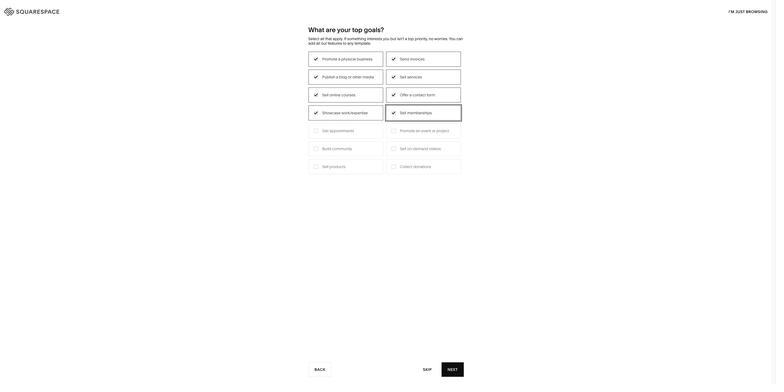 Task type: describe. For each thing, give the bounding box(es) containing it.
promote for promote a physical business
[[322, 57, 337, 61]]

send
[[400, 57, 409, 61]]

media
[[333, 90, 344, 95]]

community
[[332, 146, 352, 151]]

services
[[407, 75, 422, 79]]

other
[[353, 75, 362, 79]]

interests
[[367, 36, 382, 41]]

no
[[429, 36, 433, 41]]

real
[[333, 115, 341, 119]]

home & decor link
[[390, 74, 421, 79]]

invoices
[[410, 57, 425, 61]]

memberships
[[407, 110, 432, 115]]

any
[[347, 41, 354, 46]]

get appointments
[[322, 128, 354, 133]]

sell for sell on-demand videos
[[400, 146, 406, 151]]

restaurants
[[333, 82, 354, 87]]

promote a physical business
[[322, 57, 372, 61]]

i'm just browsing
[[729, 9, 768, 14]]

estate
[[342, 115, 353, 119]]

skip button
[[417, 362, 438, 377]]

browsing
[[746, 9, 768, 14]]

i'm
[[729, 9, 734, 14]]

if
[[344, 36, 346, 41]]

just
[[735, 9, 745, 14]]

log             in
[[752, 8, 765, 13]]

0 horizontal spatial all
[[316, 41, 320, 46]]

squarespace logo link
[[11, 6, 162, 15]]

sell memberships
[[400, 110, 432, 115]]

worries.
[[434, 36, 448, 41]]

community & non-profits link
[[277, 98, 327, 103]]

services
[[299, 82, 314, 87]]

videos
[[429, 146, 441, 151]]

properties
[[357, 115, 375, 119]]

get
[[322, 128, 329, 133]]

build
[[322, 146, 331, 151]]

donations
[[413, 164, 431, 169]]

priority,
[[415, 36, 428, 41]]

back
[[314, 367, 325, 372]]

sell for sell memberships
[[400, 110, 406, 115]]

blog
[[339, 75, 347, 79]]

courses
[[341, 93, 355, 97]]

sell services
[[400, 75, 422, 79]]

animals
[[406, 82, 420, 87]]

i'm just browsing link
[[729, 4, 768, 19]]

sell products
[[322, 164, 345, 169]]

& for animals
[[403, 82, 405, 87]]

promote an event or project
[[400, 128, 449, 133]]

something
[[347, 36, 366, 41]]

dario
[[317, 373, 330, 379]]

a for publish a blog or other media
[[336, 75, 338, 79]]

features
[[328, 41, 342, 46]]

log
[[752, 8, 760, 13]]

on-
[[407, 146, 413, 151]]

dario element
[[317, 183, 455, 368]]

decor
[[405, 74, 416, 79]]

a for promote a physical business
[[338, 57, 340, 61]]

travel link
[[333, 74, 349, 79]]

in
[[761, 8, 765, 13]]

fitness link
[[390, 90, 408, 95]]

skip
[[423, 367, 432, 372]]

or for event
[[432, 128, 435, 133]]

dario image
[[317, 183, 455, 368]]

non-
[[302, 98, 310, 103]]

professional
[[277, 82, 298, 87]]

offer a contact form
[[400, 93, 435, 97]]

back button
[[308, 363, 332, 377]]

appointments
[[330, 128, 354, 133]]

events link
[[333, 98, 350, 103]]

travel
[[333, 74, 344, 79]]

weddings
[[333, 107, 351, 111]]

log             in link
[[752, 8, 765, 13]]

can
[[456, 36, 463, 41]]

that
[[325, 36, 332, 41]]

sell for sell products
[[322, 164, 329, 169]]

restaurants link
[[333, 82, 359, 87]]



Task type: locate. For each thing, give the bounding box(es) containing it.
& right estate
[[354, 115, 356, 119]]

0 horizontal spatial top
[[352, 26, 362, 34]]

1 horizontal spatial or
[[432, 128, 435, 133]]

offer
[[400, 93, 409, 97]]

0 vertical spatial top
[[352, 26, 362, 34]]

a left physical
[[338, 57, 340, 61]]

publish
[[322, 75, 335, 79]]

all left the that
[[320, 36, 324, 41]]

profits
[[310, 98, 321, 103]]

0 vertical spatial or
[[348, 75, 352, 79]]

promote
[[322, 57, 337, 61], [400, 128, 415, 133]]

sell for sell services
[[400, 75, 406, 79]]

to
[[343, 41, 346, 46]]

& right 'media'
[[345, 90, 348, 95]]

apply.
[[333, 36, 343, 41]]

home & decor
[[390, 74, 416, 79]]

but
[[390, 36, 396, 41]]

0 horizontal spatial promote
[[322, 57, 337, 61]]

top up something
[[352, 26, 362, 34]]

nature & animals link
[[390, 82, 425, 87]]

publish a blog or other media
[[322, 75, 374, 79]]

fitness
[[390, 90, 402, 95]]

a right isn't
[[405, 36, 407, 41]]

home
[[390, 74, 401, 79]]

squarespace logo image
[[11, 6, 73, 15]]

what are your top goals? select all that apply. if something interests you but isn't a top priority, no worries. you can add all our features to any template.
[[308, 26, 463, 46]]

1 vertical spatial or
[[432, 128, 435, 133]]

podcasts
[[349, 90, 365, 95]]

demand
[[413, 146, 428, 151]]

showcase work/expertise
[[322, 110, 368, 115]]

all left "our"
[[316, 41, 320, 46]]

collect
[[400, 164, 412, 169]]

or right blog at top
[[348, 75, 352, 79]]

real estate & properties link
[[333, 115, 380, 119]]

a
[[405, 36, 407, 41], [338, 57, 340, 61], [336, 75, 338, 79], [410, 93, 412, 97]]

a left blog at top
[[336, 75, 338, 79]]

media & podcasts link
[[333, 90, 370, 95]]

& left non- at left top
[[298, 98, 301, 103]]

promote for promote an event or project
[[400, 128, 415, 133]]

promote down 'features'
[[322, 57, 337, 61]]

0 horizontal spatial or
[[348, 75, 352, 79]]

nature & animals
[[390, 82, 420, 87]]

1 vertical spatial promote
[[400, 128, 415, 133]]

a inside what are your top goals? select all that apply. if something interests you but isn't a top priority, no worries. you can add all our features to any template.
[[405, 36, 407, 41]]

sell online courses
[[322, 93, 355, 97]]

real estate & properties
[[333, 115, 375, 119]]

online
[[330, 93, 340, 97]]

top right isn't
[[408, 36, 414, 41]]

professional services
[[277, 82, 314, 87]]

add
[[308, 41, 315, 46]]

products
[[330, 164, 345, 169]]

goals?
[[364, 26, 384, 34]]

a right offer
[[410, 93, 412, 97]]

next
[[448, 367, 458, 372]]

media & podcasts
[[333, 90, 365, 95]]

business
[[357, 57, 372, 61]]

what
[[308, 26, 324, 34]]

or
[[348, 75, 352, 79], [432, 128, 435, 133]]

you
[[449, 36, 455, 41]]

sell for sell online courses
[[322, 93, 329, 97]]

& for podcasts
[[345, 90, 348, 95]]

1 horizontal spatial promote
[[400, 128, 415, 133]]

you
[[383, 36, 389, 41]]

media
[[363, 75, 374, 79]]

collect donations
[[400, 164, 431, 169]]

form
[[427, 93, 435, 97]]

a for offer a contact form
[[410, 93, 412, 97]]

or right event
[[432, 128, 435, 133]]

promote left an
[[400, 128, 415, 133]]

physical
[[341, 57, 356, 61]]

& right the home
[[401, 74, 404, 79]]

professional services link
[[277, 82, 320, 87]]

& for non-
[[298, 98, 301, 103]]

0 vertical spatial promote
[[322, 57, 337, 61]]

are
[[326, 26, 336, 34]]

your
[[337, 26, 351, 34]]

work/expertise
[[341, 110, 368, 115]]

isn't
[[397, 36, 404, 41]]

next button
[[442, 363, 464, 377]]

our
[[321, 41, 327, 46]]

send invoices
[[400, 57, 425, 61]]

select
[[308, 36, 319, 41]]

community & non-profits
[[277, 98, 321, 103]]

& for decor
[[401, 74, 404, 79]]

& right nature
[[403, 82, 405, 87]]

1 horizontal spatial top
[[408, 36, 414, 41]]

an
[[416, 128, 420, 133]]

&
[[401, 74, 404, 79], [403, 82, 405, 87], [345, 90, 348, 95], [298, 98, 301, 103], [354, 115, 356, 119]]

1 vertical spatial top
[[408, 36, 414, 41]]

top
[[352, 26, 362, 34], [408, 36, 414, 41]]

or for blog
[[348, 75, 352, 79]]

project
[[436, 128, 449, 133]]

1 horizontal spatial all
[[320, 36, 324, 41]]

nature
[[390, 82, 402, 87]]

build community
[[322, 146, 352, 151]]

sell on-demand videos
[[400, 146, 441, 151]]

showcase
[[322, 110, 340, 115]]



Task type: vqa. For each thing, say whether or not it's contained in the screenshot.
the leftmost with
no



